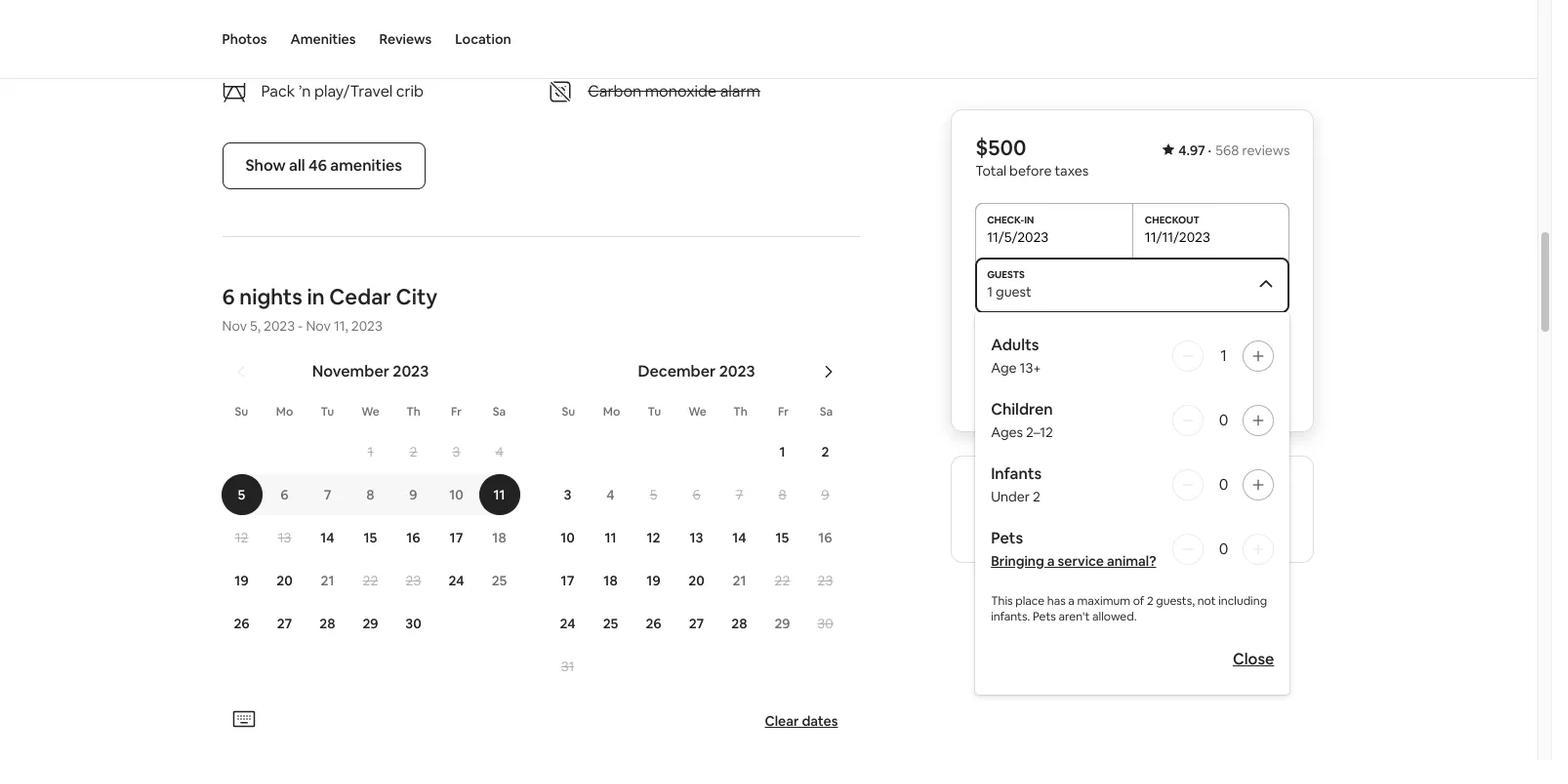 Task type: describe. For each thing, give the bounding box(es) containing it.
you
[[1053, 390, 1076, 408]]

2 21 button from the left
[[718, 561, 761, 602]]

0 vertical spatial 3 button
[[435, 432, 478, 473]]

15 for first 15 button from the right
[[776, 529, 789, 547]]

1 vertical spatial 18
[[604, 572, 618, 590]]

this
[[1139, 587, 1163, 604]]

2 16 from the left
[[818, 529, 832, 547]]

1 26 button from the left
[[220, 604, 263, 645]]

show all 46 amenities button
[[222, 143, 426, 190]]

adults age 13+
[[991, 335, 1041, 377]]

0 for children
[[1219, 410, 1228, 430]]

2 26 button from the left
[[632, 604, 675, 645]]

0 vertical spatial 24 button
[[435, 561, 478, 602]]

1 8 button from the left
[[349, 475, 392, 516]]

1 inside adults group
[[1220, 346, 1227, 366]]

2 nov from the left
[[306, 318, 331, 335]]

1 7 button from the left
[[306, 475, 349, 516]]

2 22 button from the left
[[761, 561, 804, 602]]

guests,
[[1156, 593, 1195, 609]]

adults group
[[991, 335, 1274, 377]]

1 28 from the left
[[320, 615, 335, 633]]

not
[[1197, 593, 1216, 609]]

all
[[289, 156, 305, 176]]

13 for 1st 13 button
[[278, 529, 291, 547]]

2 tu from the left
[[648, 404, 661, 420]]

2 th from the left
[[733, 404, 747, 420]]

0 horizontal spatial 11 button
[[478, 475, 521, 516]]

0 vertical spatial 10 button
[[435, 475, 478, 516]]

–
[[384, 42, 392, 63]]

2 13 button from the left
[[675, 518, 718, 559]]

bringing a service animal? button
[[991, 552, 1156, 570]]

2 14 button from the left
[[718, 518, 761, 559]]

31
[[561, 658, 574, 676]]

1 16 from the left
[[406, 529, 420, 547]]

clear dates
[[765, 713, 838, 731]]

1 27 button from the left
[[263, 604, 306, 645]]

location
[[455, 30, 511, 48]]

months.
[[1016, 518, 1075, 539]]

1 23 button from the left
[[392, 561, 435, 602]]

good
[[975, 479, 1017, 500]]

alarm
[[720, 81, 760, 102]]

1 22 button from the left
[[349, 561, 392, 602]]

bringing
[[991, 552, 1044, 570]]

than
[[975, 499, 1008, 519]]

carbon
[[588, 81, 641, 102]]

before
[[1009, 162, 1052, 180]]

infants.
[[991, 609, 1030, 625]]

11,
[[334, 318, 348, 335]]

fenced
[[430, 42, 481, 63]]

1 19 button from the left
[[220, 561, 263, 602]]

cedar
[[329, 283, 391, 311]]

2 28 button from the left
[[718, 604, 761, 645]]

last
[[975, 518, 1001, 539]]

1 21 button from the left
[[306, 561, 349, 602]]

2 29 from the left
[[774, 615, 790, 633]]

infants
[[991, 464, 1042, 484]]

1 15 button from the left
[[349, 518, 392, 559]]

2–12
[[1026, 424, 1053, 441]]

2 28 from the left
[[731, 615, 747, 633]]

reviews
[[379, 30, 432, 48]]

charged
[[1137, 390, 1189, 408]]

1 nov from the left
[[222, 318, 247, 335]]

10 for the top 10 button
[[449, 486, 463, 504]]

2 30 from the left
[[817, 615, 833, 633]]

2 19 button from the left
[[632, 561, 675, 602]]

under
[[991, 488, 1030, 506]]

4.97
[[1178, 142, 1205, 159]]

1 horizontal spatial 25
[[603, 615, 618, 633]]

report
[[1092, 587, 1136, 604]]

ages
[[991, 424, 1023, 441]]

1 fr from the left
[[451, 404, 462, 420]]

8 for 2nd 8 button from the right
[[366, 486, 374, 504]]

1 guest button
[[975, 258, 1290, 312]]

5,
[[250, 318, 261, 335]]

report this listing
[[1092, 587, 1205, 604]]

place
[[1015, 593, 1045, 609]]

pack 'n play/travel crib
[[261, 81, 424, 102]]

november
[[312, 362, 389, 382]]

show
[[245, 156, 286, 176]]

1 horizontal spatial 4
[[607, 486, 615, 504]]

2 8 button from the left
[[761, 475, 804, 516]]

animal?
[[1107, 552, 1156, 570]]

0 horizontal spatial 11
[[493, 486, 505, 504]]

age
[[991, 359, 1017, 377]]

your dates are $22 less than the avg. nightly rate over the last 3 months.
[[975, 479, 1232, 539]]

december 2023
[[638, 362, 755, 382]]

price.
[[1020, 479, 1062, 500]]

14 for first 14 button from the right
[[732, 529, 746, 547]]

·
[[1208, 142, 1212, 159]]

1 21 from the left
[[321, 572, 334, 590]]

7 for first 7 button from left
[[324, 486, 331, 504]]

2 30 button from the left
[[804, 604, 847, 645]]

2 12 from the left
[[647, 529, 660, 547]]

2 sa from the left
[[820, 404, 833, 420]]

1 9 button from the left
[[392, 475, 435, 516]]

9 for 2nd 9 button from left
[[821, 486, 829, 504]]

8 for 2nd 8 button from left
[[778, 486, 786, 504]]

1 27 from the left
[[277, 615, 292, 633]]

carbon monoxide alarm
[[588, 81, 760, 102]]

amenities
[[330, 156, 402, 176]]

23 for 2nd 23 button from the left
[[818, 572, 833, 590]]

46
[[308, 156, 327, 176]]

adults
[[991, 335, 1039, 355]]

2 5 button from the left
[[632, 475, 675, 516]]

photos button
[[222, 0, 267, 78]]

including
[[1218, 593, 1267, 609]]

reviews button
[[379, 0, 432, 78]]

report this listing button
[[1061, 587, 1205, 604]]

17 for the bottom 17 button
[[561, 572, 574, 590]]

1 vertical spatial 3
[[564, 486, 571, 504]]

1 6 button from the left
[[263, 475, 306, 516]]

2 9 button from the left
[[804, 475, 847, 516]]

1 guest
[[987, 283, 1032, 301]]

1 horizontal spatial 4 button
[[589, 475, 632, 516]]

2 29 button from the left
[[761, 604, 804, 645]]

22 for 1st '22' 'button' from left
[[363, 572, 378, 590]]

1 vertical spatial 3 button
[[546, 475, 589, 516]]

amenities button
[[290, 0, 356, 78]]

1 vertical spatial 25 button
[[589, 604, 632, 645]]

1 inside popup button
[[987, 283, 993, 301]]

2 mo from the left
[[603, 404, 620, 420]]

-
[[298, 318, 303, 335]]

1 30 button from the left
[[392, 604, 435, 645]]

monoxide
[[645, 81, 717, 102]]

nightly
[[1072, 499, 1121, 519]]

$22
[[1175, 479, 1202, 500]]

1 we from the left
[[361, 404, 380, 420]]

has
[[1047, 593, 1066, 609]]

reviews
[[1242, 142, 1290, 159]]

children ages 2–12
[[991, 399, 1053, 441]]

amenities
[[290, 30, 356, 48]]

are
[[1149, 479, 1172, 500]]

private backyard – fully fenced
[[261, 42, 481, 63]]

of
[[1133, 593, 1144, 609]]

total
[[975, 162, 1006, 180]]

fully
[[395, 42, 427, 63]]

0 vertical spatial 25
[[492, 572, 507, 590]]

pets bringing a service animal?
[[991, 528, 1156, 570]]

1 th from the left
[[406, 404, 420, 420]]

avg.
[[1039, 499, 1069, 519]]

0 horizontal spatial 17 button
[[435, 518, 478, 559]]

service
[[1058, 552, 1104, 570]]

24 for top 24 button
[[448, 572, 464, 590]]

less
[[1206, 479, 1232, 500]]

1 vertical spatial 18 button
[[589, 561, 632, 602]]

4.97 · 568 reviews
[[1178, 142, 1290, 159]]

17 for 17 button to the left
[[450, 529, 463, 547]]

$500
[[975, 134, 1026, 161]]

maximum
[[1077, 593, 1130, 609]]

6 for second 6 button from the left
[[692, 486, 700, 504]]

1 mo from the left
[[276, 404, 293, 420]]

1 12 from the left
[[235, 529, 248, 547]]

won't
[[1079, 390, 1114, 408]]

13+
[[1020, 359, 1041, 377]]

clear
[[765, 713, 799, 731]]

23 for first 23 button from the left
[[406, 572, 421, 590]]

19 for first 19 button from left
[[235, 572, 249, 590]]

1 29 from the left
[[363, 615, 378, 633]]

0 horizontal spatial 25 button
[[478, 561, 521, 602]]

2 21 from the left
[[733, 572, 746, 590]]

0 vertical spatial 18
[[492, 529, 506, 547]]

0 vertical spatial 4
[[495, 444, 503, 461]]

22 for first '22' 'button' from the right
[[775, 572, 790, 590]]

$500 total before taxes
[[975, 134, 1089, 180]]

infants group
[[991, 464, 1274, 506]]

you won't be charged yet
[[1053, 390, 1212, 408]]



Task type: locate. For each thing, give the bounding box(es) containing it.
1 9 from the left
[[409, 486, 417, 504]]

1 15 from the left
[[364, 529, 377, 547]]

0 horizontal spatial tu
[[321, 404, 334, 420]]

0 horizontal spatial 9
[[409, 486, 417, 504]]

2 2 button from the left
[[804, 432, 847, 473]]

0 horizontal spatial 21 button
[[306, 561, 349, 602]]

0 horizontal spatial 30
[[405, 615, 421, 633]]

1 horizontal spatial 23
[[818, 572, 833, 590]]

13 for 1st 13 button from right
[[690, 529, 703, 547]]

1 horizontal spatial 23 button
[[804, 561, 847, 602]]

1 horizontal spatial 20
[[688, 572, 705, 590]]

0 horizontal spatial 7 button
[[306, 475, 349, 516]]

pets inside this place has a maximum of 2 guests, not including infants. pets aren't allowed.
[[1033, 609, 1056, 625]]

th down november 2023
[[406, 404, 420, 420]]

the
[[1011, 499, 1036, 519], [1192, 499, 1216, 519]]

1 button for november 2023
[[349, 432, 392, 473]]

children group
[[991, 399, 1274, 441]]

1 horizontal spatial su
[[562, 404, 575, 420]]

26
[[234, 615, 250, 633], [646, 615, 661, 633]]

1 13 from the left
[[278, 529, 291, 547]]

1 horizontal spatial tu
[[648, 404, 661, 420]]

8
[[366, 486, 374, 504], [778, 486, 786, 504]]

th
[[406, 404, 420, 420], [733, 404, 747, 420]]

0 horizontal spatial the
[[1011, 499, 1036, 519]]

14 for 1st 14 button from the left
[[320, 529, 334, 547]]

2 12 button from the left
[[632, 518, 675, 559]]

1 horizontal spatial 11
[[605, 529, 616, 547]]

17 button
[[435, 518, 478, 559], [546, 561, 589, 602]]

rate
[[1124, 499, 1153, 519]]

4 button
[[478, 432, 521, 473], [589, 475, 632, 516]]

6 for 2nd 6 button from right
[[280, 486, 289, 504]]

2 26 from the left
[[646, 615, 661, 633]]

2023 right 11,
[[351, 318, 383, 335]]

28
[[320, 615, 335, 633], [731, 615, 747, 633]]

1 horizontal spatial 30 button
[[804, 604, 847, 645]]

1 sa from the left
[[493, 404, 506, 420]]

calendar application
[[199, 341, 1515, 705]]

1 horizontal spatial 6
[[280, 486, 289, 504]]

2 button for november 2023
[[392, 432, 435, 473]]

0 horizontal spatial pets
[[991, 528, 1023, 549]]

in
[[307, 283, 325, 311]]

0 horizontal spatial 27 button
[[263, 604, 306, 645]]

close
[[1233, 649, 1274, 670]]

guest
[[996, 283, 1032, 301]]

2 15 button from the left
[[761, 518, 804, 559]]

2 1 button from the left
[[761, 432, 804, 473]]

0 horizontal spatial 15 button
[[349, 518, 392, 559]]

2 14 from the left
[[732, 529, 746, 547]]

0 vertical spatial dates
[[1105, 479, 1146, 500]]

11/5/2023
[[987, 228, 1049, 246]]

pets left the aren't
[[1033, 609, 1056, 625]]

11
[[493, 486, 505, 504], [605, 529, 616, 547]]

0 horizontal spatial 19
[[235, 572, 249, 590]]

0 horizontal spatial a
[[1047, 552, 1055, 570]]

1 horizontal spatial 10 button
[[546, 518, 589, 559]]

0 horizontal spatial 8
[[366, 486, 374, 504]]

0 horizontal spatial 7
[[324, 486, 331, 504]]

th down december 2023
[[733, 404, 747, 420]]

0 horizontal spatial 21
[[321, 572, 334, 590]]

tu
[[321, 404, 334, 420], [648, 404, 661, 420]]

0 horizontal spatial 16
[[406, 529, 420, 547]]

0 horizontal spatial 20
[[276, 572, 293, 590]]

0 horizontal spatial 23 button
[[392, 561, 435, 602]]

25
[[492, 572, 507, 590], [603, 615, 618, 633]]

0 vertical spatial 11 button
[[478, 475, 521, 516]]

1 14 from the left
[[320, 529, 334, 547]]

2 vertical spatial 3
[[1004, 518, 1013, 539]]

0 up 'including'
[[1219, 539, 1228, 559]]

0 horizontal spatial 20 button
[[263, 561, 306, 602]]

1 vertical spatial 24 button
[[546, 604, 589, 645]]

tu down december
[[648, 404, 661, 420]]

0 horizontal spatial fr
[[451, 404, 462, 420]]

0 vertical spatial 4 button
[[478, 432, 521, 473]]

2 we from the left
[[688, 404, 707, 420]]

2 inside infants under 2
[[1033, 488, 1040, 506]]

0 horizontal spatial mo
[[276, 404, 293, 420]]

1 horizontal spatial 20 button
[[675, 561, 718, 602]]

dates for clear
[[802, 713, 838, 731]]

0 horizontal spatial 19 button
[[220, 561, 263, 602]]

dates right clear
[[802, 713, 838, 731]]

a right has at the right bottom of the page
[[1068, 593, 1075, 609]]

1 7 from the left
[[324, 486, 331, 504]]

2 13 from the left
[[690, 529, 703, 547]]

13 button
[[263, 518, 306, 559], [675, 518, 718, 559]]

2 su from the left
[[562, 404, 575, 420]]

1 5 button from the left
[[220, 475, 263, 516]]

1 horizontal spatial 21 button
[[718, 561, 761, 602]]

1 13 button from the left
[[263, 518, 306, 559]]

1 su from the left
[[235, 404, 248, 420]]

1 horizontal spatial 14 button
[[718, 518, 761, 559]]

1 horizontal spatial the
[[1192, 499, 1216, 519]]

1 horizontal spatial 9
[[821, 486, 829, 504]]

clear dates button
[[757, 705, 846, 738]]

infants under 2
[[991, 464, 1042, 506]]

0 horizontal spatial 6 button
[[263, 475, 306, 516]]

2023
[[264, 318, 295, 335], [351, 318, 383, 335], [393, 362, 429, 382], [719, 362, 755, 382]]

november 2023
[[312, 362, 429, 382]]

0 horizontal spatial nov
[[222, 318, 247, 335]]

1 horizontal spatial 21
[[733, 572, 746, 590]]

nov left 5,
[[222, 318, 247, 335]]

3 button
[[435, 432, 478, 473], [546, 475, 589, 516]]

1 horizontal spatial th
[[733, 404, 747, 420]]

city
[[396, 283, 438, 311]]

10
[[449, 486, 463, 504], [560, 529, 575, 547]]

2 fr from the left
[[778, 404, 789, 420]]

12 button
[[220, 518, 263, 559], [632, 518, 675, 559]]

december
[[638, 362, 716, 382]]

21
[[321, 572, 334, 590], [733, 572, 746, 590]]

pack
[[261, 81, 295, 102]]

allowed.
[[1092, 609, 1137, 625]]

2 19 from the left
[[647, 572, 660, 590]]

2 22 from the left
[[775, 572, 790, 590]]

0 horizontal spatial 3
[[452, 444, 460, 461]]

1 vertical spatial 17
[[561, 572, 574, 590]]

13
[[278, 529, 291, 547], [690, 529, 703, 547]]

1 horizontal spatial 26 button
[[632, 604, 675, 645]]

1 horizontal spatial 27 button
[[675, 604, 718, 645]]

0 up less
[[1219, 410, 1228, 430]]

0 horizontal spatial 4
[[495, 444, 503, 461]]

2 27 button from the left
[[675, 604, 718, 645]]

0 horizontal spatial 24 button
[[435, 561, 478, 602]]

29
[[363, 615, 378, 633], [774, 615, 790, 633]]

0 horizontal spatial 18
[[492, 529, 506, 547]]

dates inside your dates are $22 less than the avg. nightly rate over the last 3 months.
[[1105, 479, 1146, 500]]

photos
[[222, 30, 267, 48]]

1 horizontal spatial 15
[[776, 529, 789, 547]]

2 23 from the left
[[818, 572, 833, 590]]

1 horizontal spatial 16
[[818, 529, 832, 547]]

taxes
[[1055, 162, 1089, 180]]

1 vertical spatial 4 button
[[589, 475, 632, 516]]

1 30 from the left
[[405, 615, 421, 633]]

1 19 from the left
[[235, 572, 249, 590]]

0 for infants
[[1219, 474, 1228, 495]]

1 16 button from the left
[[392, 518, 435, 559]]

2023 left -
[[264, 318, 295, 335]]

dates for your
[[1105, 479, 1146, 500]]

fr
[[451, 404, 462, 420], [778, 404, 789, 420]]

0 vertical spatial 18 button
[[478, 518, 521, 559]]

2 button
[[392, 432, 435, 473], [804, 432, 847, 473]]

0 inside infants group
[[1219, 474, 1228, 495]]

21 button
[[306, 561, 349, 602], [718, 561, 761, 602]]

2 button for december 2023
[[804, 432, 847, 473]]

0 inside the pets group
[[1219, 539, 1228, 559]]

2 vertical spatial 0
[[1219, 539, 1228, 559]]

0 for pets
[[1219, 539, 1228, 559]]

1 horizontal spatial 26
[[646, 615, 661, 633]]

0 vertical spatial a
[[1047, 552, 1055, 570]]

10 for the rightmost 10 button
[[560, 529, 575, 547]]

1 vertical spatial 17 button
[[546, 561, 589, 602]]

2 23 button from the left
[[804, 561, 847, 602]]

1 0 from the top
[[1219, 410, 1228, 430]]

1 horizontal spatial 28 button
[[718, 604, 761, 645]]

1 horizontal spatial 13 button
[[675, 518, 718, 559]]

1 horizontal spatial fr
[[778, 404, 789, 420]]

10 button
[[435, 475, 478, 516], [546, 518, 589, 559]]

good price.
[[975, 479, 1062, 500]]

19 for 1st 19 button from the right
[[647, 572, 660, 590]]

2 15 from the left
[[776, 529, 789, 547]]

17
[[450, 529, 463, 547], [561, 572, 574, 590]]

nov right -
[[306, 318, 331, 335]]

1 26 from the left
[[234, 615, 250, 633]]

2 the from the left
[[1192, 499, 1216, 519]]

2 27 from the left
[[689, 615, 704, 633]]

we down december 2023
[[688, 404, 707, 420]]

sa
[[493, 404, 506, 420], [820, 404, 833, 420]]

2 0 from the top
[[1219, 474, 1228, 495]]

1 vertical spatial 0
[[1219, 474, 1228, 495]]

0 horizontal spatial 10 button
[[435, 475, 478, 516]]

1 vertical spatial 11 button
[[589, 518, 632, 559]]

11 button
[[478, 475, 521, 516], [589, 518, 632, 559]]

1 horizontal spatial we
[[688, 404, 707, 420]]

2 7 from the left
[[736, 486, 743, 504]]

pets
[[991, 528, 1023, 549], [1033, 609, 1056, 625]]

1 horizontal spatial 1 button
[[761, 432, 804, 473]]

1 vertical spatial a
[[1068, 593, 1075, 609]]

1 5 from the left
[[238, 486, 245, 504]]

1 horizontal spatial 15 button
[[761, 518, 804, 559]]

0 horizontal spatial 26 button
[[220, 604, 263, 645]]

1 14 button from the left
[[306, 518, 349, 559]]

a
[[1047, 552, 1055, 570], [1068, 593, 1075, 609]]

a left service
[[1047, 552, 1055, 570]]

we down november 2023
[[361, 404, 380, 420]]

pets up bringing
[[991, 528, 1023, 549]]

2
[[410, 444, 417, 461], [821, 444, 829, 461], [1033, 488, 1040, 506], [1147, 593, 1153, 609]]

1 12 button from the left
[[220, 518, 263, 559]]

0 horizontal spatial 29 button
[[349, 604, 392, 645]]

a inside this place has a maximum of 2 guests, not including infants. pets aren't allowed.
[[1068, 593, 1075, 609]]

2023 right december
[[719, 362, 755, 382]]

pets inside pets bringing a service animal?
[[991, 528, 1023, 549]]

6
[[222, 283, 235, 311], [280, 486, 289, 504], [692, 486, 700, 504]]

0 vertical spatial 0
[[1219, 410, 1228, 430]]

19
[[235, 572, 249, 590], [647, 572, 660, 590]]

25 button
[[478, 561, 521, 602], [589, 604, 632, 645]]

1 1 button from the left
[[349, 432, 392, 473]]

9 button
[[392, 475, 435, 516], [804, 475, 847, 516]]

over
[[1156, 499, 1188, 519]]

2 9 from the left
[[821, 486, 829, 504]]

1 20 button from the left
[[263, 561, 306, 602]]

7 button
[[306, 475, 349, 516], [718, 475, 761, 516]]

1 vertical spatial dates
[[802, 713, 838, 731]]

crib
[[396, 81, 424, 102]]

7 for first 7 button from right
[[736, 486, 743, 504]]

24 for the bottom 24 button
[[560, 615, 575, 633]]

1 2 button from the left
[[392, 432, 435, 473]]

1 20 from the left
[[276, 572, 293, 590]]

dates left are
[[1105, 479, 1146, 500]]

2 inside this place has a maximum of 2 guests, not including infants. pets aren't allowed.
[[1147, 593, 1153, 609]]

1 vertical spatial 25
[[603, 615, 618, 633]]

private
[[261, 42, 311, 63]]

0 horizontal spatial 27
[[277, 615, 292, 633]]

1 the from the left
[[1011, 499, 1036, 519]]

0 horizontal spatial dates
[[802, 713, 838, 731]]

3 inside your dates are $22 less than the avg. nightly rate over the last 3 months.
[[1004, 518, 1013, 539]]

1 29 button from the left
[[349, 604, 392, 645]]

0 right $22
[[1219, 474, 1228, 495]]

0 horizontal spatial 18 button
[[478, 518, 521, 559]]

1 horizontal spatial 2 button
[[804, 432, 847, 473]]

1 22 from the left
[[363, 572, 378, 590]]

2 8 from the left
[[778, 486, 786, 504]]

dates inside button
[[802, 713, 838, 731]]

0 horizontal spatial 28
[[320, 615, 335, 633]]

1 horizontal spatial 22
[[775, 572, 790, 590]]

pets group
[[991, 528, 1274, 570]]

15 for 2nd 15 button from the right
[[364, 529, 377, 547]]

1 horizontal spatial 14
[[732, 529, 746, 547]]

9 for 1st 9 button from left
[[409, 486, 417, 504]]

1 horizontal spatial 12 button
[[632, 518, 675, 559]]

20 button
[[263, 561, 306, 602], [675, 561, 718, 602]]

aren't
[[1059, 609, 1090, 625]]

2 5 from the left
[[650, 486, 657, 504]]

11/11/2023
[[1145, 228, 1210, 246]]

0 vertical spatial 25 button
[[478, 561, 521, 602]]

we
[[361, 404, 380, 420], [688, 404, 707, 420]]

6 inside 6 nights in cedar city nov 5, 2023 - nov 11, 2023
[[222, 283, 235, 311]]

2 20 from the left
[[688, 572, 705, 590]]

1 horizontal spatial 8 button
[[761, 475, 804, 516]]

a inside pets bringing a service animal?
[[1047, 552, 1055, 570]]

tu down 'november'
[[321, 404, 334, 420]]

16 button
[[392, 518, 435, 559], [804, 518, 847, 559]]

2 16 button from the left
[[804, 518, 847, 559]]

2 7 button from the left
[[718, 475, 761, 516]]

568
[[1215, 142, 1239, 159]]

6 nights in cedar city nov 5, 2023 - nov 11, 2023
[[222, 283, 438, 335]]

2 6 button from the left
[[675, 475, 718, 516]]

1 23 from the left
[[406, 572, 421, 590]]

show all 46 amenities
[[245, 156, 402, 176]]

1 horizontal spatial 5 button
[[632, 475, 675, 516]]

1 horizontal spatial 12
[[647, 529, 660, 547]]

0 inside children group
[[1219, 410, 1228, 430]]

yet
[[1192, 390, 1212, 408]]

2 20 button from the left
[[675, 561, 718, 602]]

2023 right 'november'
[[393, 362, 429, 382]]

your
[[1069, 479, 1102, 500]]

22
[[363, 572, 378, 590], [775, 572, 790, 590]]

1 button for december 2023
[[761, 432, 804, 473]]

1 horizontal spatial 27
[[689, 615, 704, 633]]

0 horizontal spatial 24
[[448, 572, 464, 590]]

1 28 button from the left
[[306, 604, 349, 645]]

0 vertical spatial 17 button
[[435, 518, 478, 559]]

0 horizontal spatial 9 button
[[392, 475, 435, 516]]

0 horizontal spatial 6
[[222, 283, 235, 311]]

8 button
[[349, 475, 392, 516], [761, 475, 804, 516]]

location button
[[455, 0, 511, 78]]

0 horizontal spatial 22
[[363, 572, 378, 590]]

be
[[1117, 390, 1134, 408]]

1 horizontal spatial 7
[[736, 486, 743, 504]]

3 0 from the top
[[1219, 539, 1228, 559]]

backyard
[[314, 42, 380, 63]]

1 tu from the left
[[321, 404, 334, 420]]

0 horizontal spatial 3 button
[[435, 432, 478, 473]]

18 button
[[478, 518, 521, 559], [589, 561, 632, 602]]

30
[[405, 615, 421, 633], [817, 615, 833, 633]]



Task type: vqa. For each thing, say whether or not it's contained in the screenshot.


